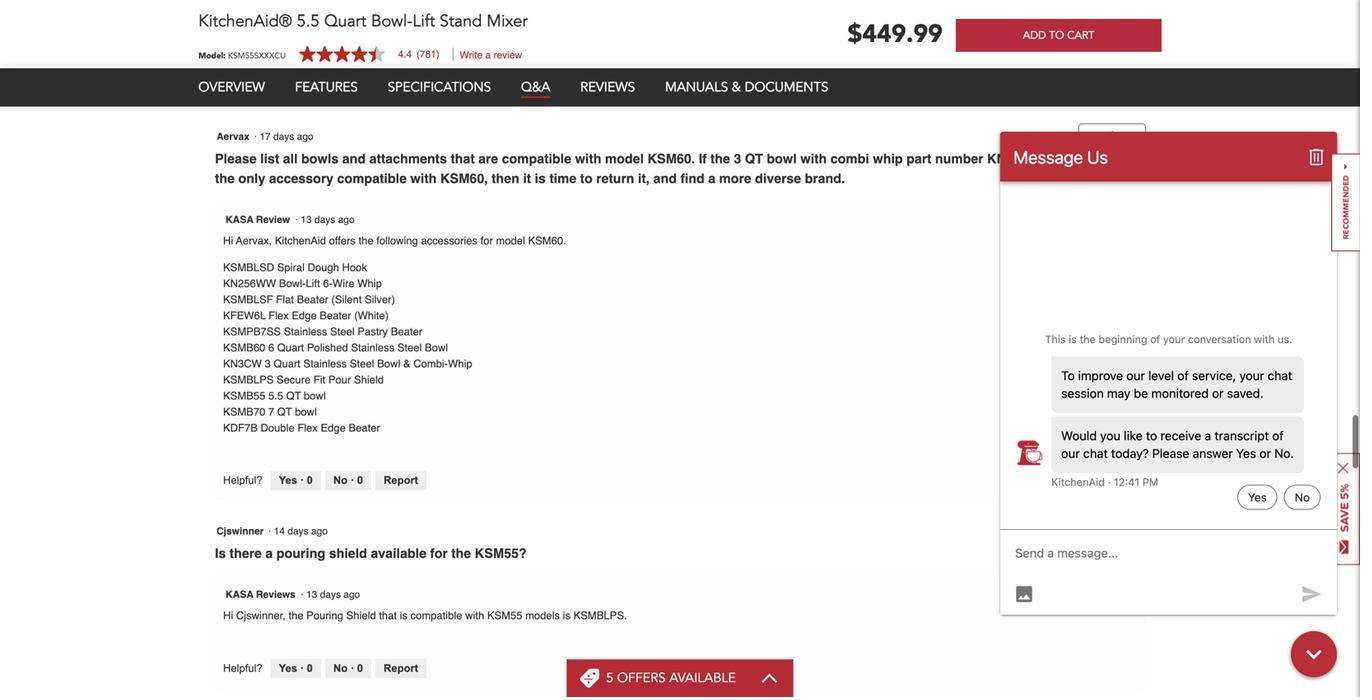 Task type: vqa. For each thing, say whether or not it's contained in the screenshot.
back.
no



Task type: describe. For each thing, give the bounding box(es) containing it.
1 for please list all bowls and attachments that are  compatible with model ksm60.  if the 3 qt bowl with combi whip part number kn3cw is the only accessory compatible with ksm60, then it is time to return it, and find a more diverse brand.
[[1109, 128, 1116, 143]]

number inside please list all bowls and attachments that are  compatible with model ksm60.  if the 3 qt bowl with combi whip part number kn3cw is the only accessory compatible with ksm60, then it is time to return it, and find a more diverse brand.
[[935, 151, 984, 166]]

0 vertical spatial bowl
[[425, 342, 448, 354]]

close image
[[1338, 463, 1349, 474]]

hi naturelover, the flex edge beater for model ksm55 is part number kdf7b.
[[223, 27, 593, 39]]

write a review button
[[460, 49, 522, 61]]

part inside please list all bowls and attachments that are  compatible with model ksm60.  if the 3 qt bowl with combi whip part number kn3cw is the only accessory compatible with ksm60, then it is time to return it, and find a more diverse brand.
[[907, 151, 932, 166]]

lift inside ksmblsd spiral dough hook kn256ww bowl-lift 6-wire whip ksmblsf flat beater (silent silver) kfew6l flex edge beater (white) ksmpb7ss stainless steel pastry beater ksmb60 6 quart polished stainless steel bowl kn3cw 3 quart stainless steel bowl & combi-whip ksmblps secure fit pour shield ksmb55 5.5 qt bowl ksmb70 7 qt bowl kdf7b double flex edge beater
[[306, 277, 320, 290]]

overview link
[[198, 78, 265, 96]]

1 horizontal spatial lift
[[413, 10, 435, 33]]

pouring
[[276, 546, 326, 561]]

hi for hi aervax, kitchenaid offers the following accessories for model ksm60.
[[223, 235, 233, 247]]

for for model
[[398, 27, 410, 39]]

ksm55sxxxcu
[[228, 50, 286, 61]]

2 vertical spatial quart
[[274, 358, 301, 370]]

$449.99
[[848, 17, 943, 51]]

2 no from the top
[[333, 474, 348, 487]]

1 vertical spatial whip
[[448, 358, 473, 370]]

1 horizontal spatial offers
[[617, 670, 666, 688]]

there
[[230, 546, 262, 561]]

review for yes · 2
[[256, 6, 290, 18]]

with down attachments
[[411, 171, 437, 186]]

helpful? for ·
[[223, 662, 262, 675]]

14
[[274, 526, 285, 537]]

0 horizontal spatial flex
[[269, 309, 289, 322]]

kdf7b.
[[555, 27, 593, 39]]

that inside please list all bowls and attachments that are  compatible with model ksm60.  if the 3 qt bowl with combi whip part number kn3cw is the only accessory compatible with ksm60, then it is time to return it, and find a more diverse brand.
[[451, 151, 475, 166]]

1 horizontal spatial model
[[496, 235, 525, 247]]

kitchenaid
[[275, 235, 326, 247]]

0 horizontal spatial offers
[[329, 235, 356, 247]]

please
[[215, 151, 257, 166]]

beater right pastry
[[391, 326, 423, 338]]

helpful? for $449.99
[[223, 79, 262, 92]]

heading containing 5
[[606, 670, 736, 688]]

the
[[297, 27, 315, 39]]

ksmblps.
[[574, 610, 627, 622]]

shield
[[329, 546, 367, 561]]

kitchenaid® 5.5 quart bowl-lift stand mixer
[[198, 10, 528, 33]]

all
[[283, 151, 298, 166]]

yes for $449.99
[[279, 79, 297, 92]]

double
[[261, 422, 295, 434]]

yes · 0 for bowls
[[279, 474, 313, 487]]

cart
[[1068, 28, 1095, 43]]

13 for pouring
[[306, 589, 317, 601]]

yes for ·
[[279, 662, 297, 675]]

with up the to
[[575, 151, 602, 166]]

0 vertical spatial quart
[[324, 10, 367, 33]]

days for kasa review · 13 days ago
[[315, 214, 335, 225]]

naturelover,
[[236, 27, 294, 39]]

report button for ·
[[376, 659, 427, 678]]

write a review
[[460, 49, 522, 61]]

following
[[377, 235, 418, 247]]

features
[[295, 78, 358, 96]]

0 vertical spatial ksm55
[[446, 27, 481, 39]]

no · 0 for $449.99
[[333, 79, 363, 92]]

answer for please list all bowls and attachments that are  compatible with model ksm60.  if the 3 qt bowl with combi whip part number kn3cw is the only accessory compatible with ksm60, then it is time to return it, and find a more diverse brand.
[[1095, 146, 1130, 159]]

5.5 inside ksmblsd spiral dough hook kn256ww bowl-lift 6-wire whip ksmblsf flat beater (silent silver) kfew6l flex edge beater (white) ksmpb7ss stainless steel pastry beater ksmb60 6 quart polished stainless steel bowl kn3cw 3 quart stainless steel bowl & combi-whip ksmblps secure fit pour shield ksmb55 5.5 qt bowl ksmb70 7 qt bowl kdf7b double flex edge beater
[[268, 390, 283, 402]]

report for ·
[[384, 662, 418, 675]]

1 horizontal spatial available
[[670, 670, 736, 688]]

6-
[[323, 277, 333, 290]]

yes · 0 for pouring
[[279, 662, 313, 675]]

content helpfulness group for ·
[[223, 659, 427, 678]]

the up hook on the left top of page
[[359, 235, 374, 247]]

1 vertical spatial bowl
[[304, 390, 326, 402]]

recommendations image
[[1332, 153, 1361, 251]]

3 inside please list all bowls and attachments that are  compatible with model ksm60.  if the 3 qt bowl with combi whip part number kn3cw is the only accessory compatible with ksm60, then it is time to return it, and find a more diverse brand.
[[734, 151, 741, 166]]

0 vertical spatial and
[[342, 151, 366, 166]]

shield inside ksmblsd spiral dough hook kn256ww bowl-lift 6-wire whip ksmblsf flat beater (silent silver) kfew6l flex edge beater (white) ksmpb7ss stainless steel pastry beater ksmb60 6 quart polished stainless steel bowl kn3cw 3 quart stainless steel bowl & combi-whip ksmblps secure fit pour shield ksmb55 5.5 qt bowl ksmb70 7 qt bowl kdf7b double flex edge beater
[[354, 374, 384, 386]]

2 report from the top
[[384, 474, 418, 487]]

ago up bowls
[[297, 131, 314, 142]]

0 vertical spatial compatible
[[502, 151, 572, 166]]

brand.
[[805, 171, 845, 186]]

1 answer for please list all bowls and attachments that are  compatible with model ksm60.  if the 3 qt bowl with combi whip part number kn3cw is the only accessory compatible with ksm60, then it is time to return it, and find a more diverse brand.
[[1095, 128, 1130, 159]]

beater down 6-
[[297, 293, 329, 306]]

0 horizontal spatial bowl
[[377, 358, 401, 370]]

documents
[[745, 78, 829, 96]]

0 horizontal spatial compatible
[[337, 171, 407, 186]]

review for yes · 0
[[256, 214, 290, 225]]

& inside ksmblsd spiral dough hook kn256ww bowl-lift 6-wire whip ksmblsf flat beater (silent silver) kfew6l flex edge beater (white) ksmpb7ss stainless steel pastry beater ksmb60 6 quart polished stainless steel bowl kn3cw 3 quart stainless steel bowl & combi-whip ksmblps secure fit pour shield ksmb55 5.5 qt bowl ksmb70 7 qt bowl kdf7b double flex edge beater
[[404, 358, 411, 370]]

kasa for ·
[[226, 589, 254, 601]]

it,
[[638, 171, 650, 186]]

no · 0 for ·
[[333, 662, 363, 675]]

wire
[[333, 277, 355, 290]]

1 vertical spatial and
[[654, 171, 677, 186]]

1 vertical spatial reviews
[[256, 589, 296, 601]]

1 horizontal spatial edge
[[321, 422, 346, 434]]

bowl- inside ksmblsd spiral dough hook kn256ww bowl-lift 6-wire whip ksmblsf flat beater (silent silver) kfew6l flex edge beater (white) ksmpb7ss stainless steel pastry beater ksmb60 6 quart polished stainless steel bowl kn3cw 3 quart stainless steel bowl & combi-whip ksmblps secure fit pour shield ksmb55 5.5 qt bowl ksmb70 7 qt bowl kdf7b double flex edge beater
[[279, 277, 306, 290]]

1 vertical spatial for
[[481, 235, 493, 247]]

2
[[307, 79, 313, 92]]

a inside please list all bowls and attachments that are  compatible with model ksm60.  if the 3 qt bowl with combi whip part number kn3cw is the only accessory compatible with ksm60, then it is time to return it, and find a more diverse brand.
[[708, 171, 716, 186]]

pastry
[[358, 326, 388, 338]]

kn256ww
[[223, 277, 276, 290]]

1 vertical spatial quart
[[277, 342, 304, 354]]

1 vertical spatial shield
[[346, 610, 376, 622]]

whip
[[873, 151, 903, 166]]

hi aervax, kitchenaid offers the following accessories for model ksm60.
[[223, 235, 566, 247]]

model: ksm55sxxxcu
[[198, 50, 286, 61]]

cjswinner
[[217, 526, 264, 537]]

content helpfulness group for $449.99
[[223, 76, 427, 95]]

mixer
[[487, 10, 528, 33]]

flat
[[276, 293, 294, 306]]

4.4
[[398, 49, 412, 60]]

1 horizontal spatial reviews
[[581, 78, 635, 96]]

days for kasa reviews · 13 days ago
[[320, 589, 341, 601]]

ksmb60
[[223, 342, 265, 354]]

ksmb70
[[223, 406, 265, 418]]

to
[[580, 171, 593, 186]]

kn3cw inside please list all bowls and attachments that are  compatible with model ksm60.  if the 3 qt bowl with combi whip part number kn3cw is the only accessory compatible with ksm60, then it is time to return it, and find a more diverse brand.
[[987, 151, 1036, 166]]

2 vertical spatial stainless
[[304, 358, 347, 370]]

add to cart
[[1023, 28, 1095, 43]]

17
[[260, 131, 271, 142]]

0 vertical spatial a
[[486, 49, 491, 61]]

yes · 2
[[279, 79, 313, 92]]

beater
[[365, 27, 395, 39]]

find
[[681, 171, 705, 186]]

ksmb55
[[223, 390, 265, 402]]

overview
[[198, 78, 265, 96]]

reviews link
[[581, 78, 635, 96]]

flex
[[318, 27, 335, 39]]

0 vertical spatial steel
[[330, 326, 355, 338]]

ksmblsd
[[223, 261, 274, 274]]

hi for hi cjswinner, the pouring shield that is compatible with ksm55 models is ksmblps.
[[223, 610, 233, 622]]

polished
[[307, 342, 348, 354]]

is there a pouring shield available for the ksm55?
[[215, 546, 527, 561]]

2 vertical spatial qt
[[277, 406, 292, 418]]

6
[[268, 342, 274, 354]]

specifications
[[388, 78, 491, 96]]

1 horizontal spatial 5.5
[[297, 10, 320, 33]]

stand
[[440, 10, 482, 33]]

manuals
[[665, 78, 728, 96]]

features link
[[295, 78, 358, 96]]

ksm55?
[[475, 546, 527, 561]]

0 horizontal spatial that
[[379, 610, 397, 622]]

no for $449.99
[[333, 79, 348, 92]]

(white)
[[354, 309, 389, 322]]

0 horizontal spatial edge
[[292, 309, 317, 322]]

answer for is there a pouring shield available for the ksm55?
[[1095, 542, 1130, 554]]

2 vertical spatial compatible
[[411, 610, 462, 622]]

combi-
[[414, 358, 448, 370]]

with down ksm55?
[[465, 610, 484, 622]]

it
[[523, 171, 531, 186]]

2 vertical spatial bowl
[[295, 406, 317, 418]]

ksmblsd spiral dough hook kn256ww bowl-lift 6-wire whip ksmblsf flat beater (silent silver) kfew6l flex edge beater (white) ksmpb7ss stainless steel pastry beater ksmb60 6 quart polished stainless steel bowl kn3cw 3 quart stainless steel bowl & combi-whip ksmblps secure fit pour shield ksmb55 5.5 qt bowl ksmb70 7 qt bowl kdf7b double flex edge beater
[[223, 261, 473, 434]]

to
[[1050, 28, 1065, 43]]

manuals & documents link
[[665, 78, 829, 96]]



Task type: locate. For each thing, give the bounding box(es) containing it.
1 vertical spatial bowl-
[[279, 277, 306, 290]]

report for $449.99
[[384, 79, 418, 92]]

ksm60,
[[441, 171, 488, 186]]

0 vertical spatial for
[[398, 27, 410, 39]]

3 kasa from the top
[[226, 589, 254, 601]]

1 horizontal spatial for
[[430, 546, 448, 561]]

days
[[315, 6, 335, 18], [273, 131, 294, 142], [315, 214, 335, 225], [288, 526, 309, 537], [320, 589, 341, 601]]

edge
[[292, 309, 317, 322], [321, 422, 346, 434]]

yes left 2
[[279, 79, 297, 92]]

yes up 14
[[279, 474, 297, 487]]

number up review
[[516, 27, 552, 39]]

0 vertical spatial model
[[413, 27, 443, 39]]

is
[[484, 27, 491, 39], [1039, 151, 1050, 166], [535, 171, 546, 186], [400, 610, 408, 622], [563, 610, 571, 622]]

and right it,
[[654, 171, 677, 186]]

1 helpful? from the top
[[223, 79, 262, 92]]

1 horizontal spatial that
[[451, 151, 475, 166]]

1 no from the top
[[333, 79, 348, 92]]

2 no · 0 from the top
[[333, 474, 363, 487]]

0 vertical spatial qt
[[745, 151, 763, 166]]

1 vertical spatial ksm55
[[487, 610, 523, 622]]

0 vertical spatial kn3cw
[[987, 151, 1036, 166]]

available right shield
[[371, 546, 427, 561]]

3 report button from the top
[[376, 659, 427, 678]]

1 no · 0 from the top
[[333, 79, 363, 92]]

1 vertical spatial edge
[[321, 422, 346, 434]]

kasa up naturelover,
[[226, 6, 254, 18]]

2 helpful? from the top
[[223, 474, 262, 487]]

return
[[596, 171, 635, 186]]

bowl up diverse
[[767, 151, 797, 166]]

kasa for $449.99
[[226, 6, 254, 18]]

content helpfulness group
[[223, 76, 427, 95], [223, 471, 427, 490], [223, 659, 427, 678]]

1 horizontal spatial compatible
[[411, 610, 462, 622]]

quart
[[324, 10, 367, 33], [277, 342, 304, 354], [274, 358, 301, 370]]

no · 0 down "pouring"
[[333, 662, 363, 675]]

model inside please list all bowls and attachments that are  compatible with model ksm60.  if the 3 qt bowl with combi whip part number kn3cw is the only accessory compatible with ksm60, then it is time to return it, and find a more diverse brand.
[[605, 151, 644, 166]]

that right "pouring"
[[379, 610, 397, 622]]

0 vertical spatial 1 answer
[[1095, 128, 1130, 159]]

5.5
[[297, 10, 320, 33], [268, 390, 283, 402]]

qt
[[745, 151, 763, 166], [286, 390, 301, 402], [277, 406, 292, 418]]

hi
[[223, 27, 233, 39], [223, 235, 233, 247], [223, 610, 233, 622]]

edge down pour
[[321, 422, 346, 434]]

stainless
[[284, 326, 327, 338], [351, 342, 395, 354], [304, 358, 347, 370]]

pour
[[329, 374, 351, 386]]

heading
[[606, 670, 736, 688]]

qt up more
[[745, 151, 763, 166]]

ksmpb7ss
[[223, 326, 281, 338]]

2 vertical spatial a
[[266, 546, 273, 561]]

steel up pour
[[350, 358, 374, 370]]

kasa
[[226, 6, 254, 18], [226, 214, 254, 225], [226, 589, 254, 601]]

1 review from the top
[[256, 6, 290, 18]]

0 vertical spatial report
[[384, 79, 418, 92]]

kasa up cjswinner,
[[226, 589, 254, 601]]

and right bowls
[[342, 151, 366, 166]]

helpful? down model: ksm55sxxxcu
[[223, 79, 262, 92]]

offers right 5 at the bottom left of the page
[[617, 670, 666, 688]]

write
[[460, 49, 483, 61]]

ago up edge
[[338, 6, 355, 18]]

kasa up aervax,
[[226, 214, 254, 225]]

hi up model: ksm55sxxxcu
[[223, 27, 233, 39]]

1 horizontal spatial and
[[654, 171, 677, 186]]

0 horizontal spatial reviews
[[256, 589, 296, 601]]

manuals & documents
[[665, 78, 829, 96]]

part up review
[[494, 27, 513, 39]]

review up naturelover,
[[256, 6, 290, 18]]

lift left 6-
[[306, 277, 320, 290]]

bowl- down spiral
[[279, 277, 306, 290]]

quart up secure
[[274, 358, 301, 370]]

3 hi from the top
[[223, 610, 233, 622]]

1 vertical spatial report
[[384, 474, 418, 487]]

13 for bowls
[[301, 214, 312, 225]]

0
[[357, 79, 363, 92], [307, 474, 313, 487], [357, 474, 363, 487], [307, 662, 313, 675], [357, 662, 363, 675]]

3 no from the top
[[333, 662, 348, 675]]

1 vertical spatial 3
[[265, 358, 271, 370]]

flex
[[269, 309, 289, 322], [298, 422, 318, 434]]

ksm60. down time
[[528, 235, 566, 247]]

1 for is there a pouring shield available for the ksm55?
[[1109, 523, 1116, 538]]

7
[[268, 406, 274, 418]]

qt right 7
[[277, 406, 292, 418]]

2 horizontal spatial compatible
[[502, 151, 572, 166]]

1 vertical spatial qt
[[286, 390, 301, 402]]

hi left aervax,
[[223, 235, 233, 247]]

time
[[550, 171, 577, 186]]

steel up combi-
[[398, 342, 422, 354]]

report button for $449.99
[[376, 76, 427, 95]]

bowl inside please list all bowls and attachments that are  compatible with model ksm60.  if the 3 qt bowl with combi whip part number kn3cw is the only accessory compatible with ksm60, then it is time to return it, and find a more diverse brand.
[[767, 151, 797, 166]]

1 vertical spatial no · 0
[[333, 474, 363, 487]]

ksmblsf
[[223, 293, 273, 306]]

bowls
[[301, 151, 339, 166]]

1 horizontal spatial &
[[732, 78, 741, 96]]

helpful? down cjswinner,
[[223, 662, 262, 675]]

steel
[[330, 326, 355, 338], [398, 342, 422, 354], [350, 358, 374, 370]]

0 vertical spatial answer
[[1095, 146, 1130, 159]]

13 up "pouring"
[[306, 589, 317, 601]]

flex right double
[[298, 422, 318, 434]]

ago for kasa reviews · 13 days ago
[[344, 589, 360, 601]]

5 offers available
[[606, 670, 736, 688]]

quart right 12
[[324, 10, 367, 33]]

stainless down pastry
[[351, 342, 395, 354]]

list
[[260, 151, 279, 166]]

that up ksm60,
[[451, 151, 475, 166]]

for up 4.4
[[398, 27, 410, 39]]

model:
[[198, 50, 226, 61]]

3 inside ksmblsd spiral dough hook kn256ww bowl-lift 6-wire whip ksmblsf flat beater (silent silver) kfew6l flex edge beater (white) ksmpb7ss stainless steel pastry beater ksmb60 6 quart polished stainless steel bowl kn3cw 3 quart stainless steel bowl & combi-whip ksmblps secure fit pour shield ksmb55 5.5 qt bowl ksmb70 7 qt bowl kdf7b double flex edge beater
[[265, 358, 271, 370]]

no down "pouring"
[[333, 662, 348, 675]]

the right if
[[711, 151, 730, 166]]

number
[[516, 27, 552, 39], [935, 151, 984, 166]]

yes · 0 up 14
[[279, 474, 313, 487]]

edge
[[338, 27, 362, 39]]

0 vertical spatial that
[[451, 151, 475, 166]]

report down 4.4
[[384, 79, 418, 92]]

beater down (silent
[[320, 309, 351, 322]]

are
[[479, 151, 498, 166]]

days right 12
[[315, 6, 335, 18]]

bowl down secure
[[295, 406, 317, 418]]

0 vertical spatial no · 0
[[333, 79, 363, 92]]

0 vertical spatial content helpfulness group
[[223, 76, 427, 95]]

0 horizontal spatial 3
[[265, 358, 271, 370]]

2 hi from the top
[[223, 235, 233, 247]]

1 1 from the top
[[1109, 128, 1116, 143]]

promo tag image
[[580, 669, 600, 689]]

model up (781) on the top left of page
[[413, 27, 443, 39]]

content helpfulness group down "pouring"
[[223, 659, 427, 678]]

0 horizontal spatial ksm60.
[[528, 235, 566, 247]]

3 up more
[[734, 151, 741, 166]]

specifications link
[[388, 78, 491, 96]]

flex down flat
[[269, 309, 289, 322]]

& left combi-
[[404, 358, 411, 370]]

a down cjswinner · 14 days ago
[[266, 546, 273, 561]]

reviews down kdf7b.
[[581, 78, 635, 96]]

answer
[[1095, 146, 1130, 159], [1095, 542, 1130, 554]]

hook
[[342, 261, 367, 274]]

days up "pouring"
[[320, 589, 341, 601]]

0 horizontal spatial 5.5
[[268, 390, 283, 402]]

2 1 answer from the top
[[1095, 523, 1130, 554]]

with up brand.
[[801, 151, 827, 166]]

1 horizontal spatial bowl
[[425, 342, 448, 354]]

2 kasa from the top
[[226, 214, 254, 225]]

attachments
[[369, 151, 447, 166]]

0 vertical spatial ksm60.
[[648, 151, 695, 166]]

2 yes · 0 from the top
[[279, 662, 313, 675]]

bowl
[[767, 151, 797, 166], [304, 390, 326, 402], [295, 406, 317, 418]]

2 vertical spatial no
[[333, 662, 348, 675]]

3
[[734, 151, 741, 166], [265, 358, 271, 370]]

0 vertical spatial stainless
[[284, 326, 327, 338]]

0 for kasa review · 12 days ago
[[357, 79, 363, 92]]

more
[[719, 171, 752, 186]]

1 vertical spatial content helpfulness group
[[223, 471, 427, 490]]

ksm60. up find
[[648, 151, 695, 166]]

0 horizontal spatial number
[[516, 27, 552, 39]]

then
[[492, 171, 520, 186]]

kdf7b
[[223, 422, 258, 434]]

1 vertical spatial 5.5
[[268, 390, 283, 402]]

1 vertical spatial a
[[708, 171, 716, 186]]

1 vertical spatial helpful?
[[223, 474, 262, 487]]

0 vertical spatial part
[[494, 27, 513, 39]]

5
[[606, 670, 614, 688]]

diverse
[[755, 171, 802, 186]]

2 yes from the top
[[279, 474, 297, 487]]

1 report from the top
[[384, 79, 418, 92]]

ago up hook on the left top of page
[[338, 214, 355, 225]]

2 content helpfulness group from the top
[[223, 471, 427, 490]]

0 horizontal spatial and
[[342, 151, 366, 166]]

dough
[[308, 261, 339, 274]]

a right find
[[708, 171, 716, 186]]

0 horizontal spatial model
[[413, 27, 443, 39]]

1 horizontal spatial flex
[[298, 422, 318, 434]]

days up kitchenaid
[[315, 214, 335, 225]]

review up aervax,
[[256, 214, 290, 225]]

days right 14
[[288, 526, 309, 537]]

1 vertical spatial answer
[[1095, 542, 1130, 554]]

add
[[1023, 28, 1047, 43]]

cjswinner · 14 days ago
[[217, 526, 333, 537]]

13
[[301, 214, 312, 225], [306, 589, 317, 601]]

0 vertical spatial available
[[371, 546, 427, 561]]

3 yes from the top
[[279, 662, 297, 675]]

2 horizontal spatial for
[[481, 235, 493, 247]]

3 down 6
[[265, 358, 271, 370]]

cjswinner button
[[216, 523, 265, 541]]

1 report button from the top
[[376, 76, 427, 95]]

lift
[[413, 10, 435, 33], [306, 277, 320, 290]]

1 yes from the top
[[279, 79, 297, 92]]

no for ·
[[333, 662, 348, 675]]

bowl up combi-
[[425, 342, 448, 354]]

2 horizontal spatial a
[[708, 171, 716, 186]]

1 kasa from the top
[[226, 6, 254, 18]]

3 helpful? from the top
[[223, 662, 262, 675]]

report down hi cjswinner, the pouring shield that is compatible with ksm55 models is ksmblps.
[[384, 662, 418, 675]]

·
[[295, 6, 298, 18], [300, 79, 304, 92], [351, 79, 354, 92], [254, 131, 257, 142], [295, 214, 298, 225], [300, 474, 304, 487], [351, 474, 354, 487], [268, 526, 271, 537], [301, 589, 304, 601], [300, 662, 304, 675], [351, 662, 354, 675]]

3 report from the top
[[384, 662, 418, 675]]

0 horizontal spatial for
[[398, 27, 410, 39]]

1 answer for is there a pouring shield available for the ksm55?
[[1095, 523, 1130, 554]]

0 vertical spatial flex
[[269, 309, 289, 322]]

0 vertical spatial whip
[[358, 277, 382, 290]]

accessory
[[269, 171, 334, 186]]

1 vertical spatial model
[[605, 151, 644, 166]]

2 vertical spatial for
[[430, 546, 448, 561]]

1 answer from the top
[[1095, 146, 1130, 159]]

bowl- up 4.4
[[371, 10, 413, 33]]

a right write
[[486, 49, 491, 61]]

0 vertical spatial lift
[[413, 10, 435, 33]]

1 1 answer from the top
[[1095, 128, 1130, 159]]

2 vertical spatial report
[[384, 662, 418, 675]]

report button
[[376, 76, 427, 95], [376, 471, 427, 490], [376, 659, 427, 678]]

secure
[[277, 374, 311, 386]]

pouring
[[307, 610, 343, 622]]

available left the chevron icon
[[670, 670, 736, 688]]

reviews up cjswinner,
[[256, 589, 296, 601]]

stainless up polished
[[284, 326, 327, 338]]

content helpfulness group down the flex
[[223, 76, 427, 95]]

0 horizontal spatial bowl-
[[279, 277, 306, 290]]

hi cjswinner, the pouring shield that is compatible with ksm55 models is ksmblps.
[[223, 610, 627, 622]]

report up is there a pouring shield available for the ksm55?
[[384, 474, 418, 487]]

report button up is there a pouring shield available for the ksm55?
[[376, 471, 427, 490]]

bowl down fit at the left
[[304, 390, 326, 402]]

content helpfulness group up 14
[[223, 471, 427, 490]]

lift up (781) on the top left of page
[[413, 10, 435, 33]]

2 1 from the top
[[1109, 523, 1116, 538]]

0 vertical spatial &
[[732, 78, 741, 96]]

0 vertical spatial 1
[[1109, 128, 1116, 143]]

is
[[215, 546, 226, 561]]

with
[[575, 151, 602, 166], [801, 151, 827, 166], [411, 171, 437, 186], [465, 610, 484, 622]]

beater down pour
[[349, 422, 380, 434]]

&
[[732, 78, 741, 96], [404, 358, 411, 370]]

shield right pour
[[354, 374, 384, 386]]

2 vertical spatial steel
[[350, 358, 374, 370]]

q&a link
[[521, 78, 551, 98]]

kfew6l
[[223, 309, 266, 322]]

please list all bowls and attachments that are  compatible with model ksm60.  if the 3 qt bowl with combi whip part number kn3cw is the only accessory compatible with ksm60, then it is time to return it, and find a more diverse brand.
[[215, 151, 1050, 186]]

0 vertical spatial offers
[[329, 235, 356, 247]]

2 answer from the top
[[1095, 542, 1130, 554]]

0 vertical spatial 5.5
[[297, 10, 320, 33]]

for for the
[[430, 546, 448, 561]]

1 vertical spatial that
[[379, 610, 397, 622]]

1 vertical spatial offers
[[617, 670, 666, 688]]

ago
[[338, 6, 355, 18], [297, 131, 314, 142], [338, 214, 355, 225], [311, 526, 328, 537], [344, 589, 360, 601]]

report button down 4.4
[[376, 76, 427, 95]]

yes · 0 down "pouring"
[[279, 662, 313, 675]]

ago down shield
[[344, 589, 360, 601]]

3 content helpfulness group from the top
[[223, 659, 427, 678]]

hi for hi naturelover, the flex edge beater for model ksm55 is part number kdf7b.
[[223, 27, 233, 39]]

1 vertical spatial kasa
[[226, 214, 254, 225]]

report button down hi cjswinner, the pouring shield that is compatible with ksm55 models is ksmblps.
[[376, 659, 427, 678]]

for left ksm55?
[[430, 546, 448, 561]]

3 no · 0 from the top
[[333, 662, 363, 675]]

1 vertical spatial compatible
[[337, 171, 407, 186]]

no · 0 up shield
[[333, 474, 363, 487]]

hi left cjswinner,
[[223, 610, 233, 622]]

ksm55 up write
[[446, 27, 481, 39]]

qt inside please list all bowls and attachments that are  compatible with model ksm60.  if the 3 qt bowl with combi whip part number kn3cw is the only accessory compatible with ksm60, then it is time to return it, and find a more diverse brand.
[[745, 151, 763, 166]]

helpful?
[[223, 79, 262, 92], [223, 474, 262, 487], [223, 662, 262, 675]]

steel up polished
[[330, 326, 355, 338]]

2 vertical spatial report button
[[376, 659, 427, 678]]

edge down flat
[[292, 309, 317, 322]]

no · 0
[[333, 79, 363, 92], [333, 474, 363, 487], [333, 662, 363, 675]]

1 vertical spatial report button
[[376, 471, 427, 490]]

part right 'whip'
[[907, 151, 932, 166]]

yes down cjswinner,
[[279, 662, 297, 675]]

ksm55 left models
[[487, 610, 523, 622]]

compatible
[[502, 151, 572, 166], [337, 171, 407, 186], [411, 610, 462, 622]]

kitchenaid®
[[198, 10, 292, 33]]

the left ksm55?
[[452, 546, 471, 561]]

2 vertical spatial model
[[496, 235, 525, 247]]

0 for kasa review · 13 days ago
[[357, 474, 363, 487]]

the
[[711, 151, 730, 166], [215, 171, 235, 186], [359, 235, 374, 247], [452, 546, 471, 561], [289, 610, 304, 622]]

kasa reviews · 13 days ago
[[226, 589, 366, 601]]

1 vertical spatial 1
[[1109, 523, 1116, 538]]

1 vertical spatial steel
[[398, 342, 422, 354]]

0 vertical spatial review
[[256, 6, 290, 18]]

0 for kasa reviews · 13 days ago
[[357, 662, 363, 675]]

bowl down pastry
[[377, 358, 401, 370]]

1 vertical spatial 13
[[306, 589, 317, 601]]

13 up kitchenaid
[[301, 214, 312, 225]]

1 content helpfulness group from the top
[[223, 76, 427, 95]]

number right 'whip'
[[935, 151, 984, 166]]

review
[[494, 49, 522, 61]]

1 hi from the top
[[223, 27, 233, 39]]

1 vertical spatial ksm60.
[[528, 235, 566, 247]]

accessories
[[421, 235, 478, 247]]

the down please
[[215, 171, 235, 186]]

5.5 left edge
[[297, 10, 320, 33]]

1 yes · 0 from the top
[[279, 474, 313, 487]]

ago for kasa review · 12 days ago
[[338, 6, 355, 18]]

0 horizontal spatial part
[[494, 27, 513, 39]]

if
[[699, 151, 707, 166]]

kn3cw inside ksmblsd spiral dough hook kn256ww bowl-lift 6-wire whip ksmblsf flat beater (silent silver) kfew6l flex edge beater (white) ksmpb7ss stainless steel pastry beater ksmb60 6 quart polished stainless steel bowl kn3cw 3 quart stainless steel bowl & combi-whip ksmblps secure fit pour shield ksmb55 5.5 qt bowl ksmb70 7 qt bowl kdf7b double flex edge beater
[[223, 358, 262, 370]]

2 vertical spatial helpful?
[[223, 662, 262, 675]]

chevron icon image
[[761, 674, 779, 684]]

1 vertical spatial yes · 0
[[279, 662, 313, 675]]

offers up hook on the left top of page
[[329, 235, 356, 247]]

ago up pouring
[[311, 526, 328, 537]]

ago for kasa review · 13 days ago
[[338, 214, 355, 225]]

aervax,
[[236, 235, 272, 247]]

fit
[[314, 374, 326, 386]]

no
[[333, 79, 348, 92], [333, 474, 348, 487], [333, 662, 348, 675]]

0 vertical spatial kasa
[[226, 6, 254, 18]]

1 vertical spatial hi
[[223, 235, 233, 247]]

2 report button from the top
[[376, 471, 427, 490]]

the down kasa reviews · 13 days ago at the left bottom of the page
[[289, 610, 304, 622]]

1 vertical spatial flex
[[298, 422, 318, 434]]

1 horizontal spatial 3
[[734, 151, 741, 166]]

0 vertical spatial bowl-
[[371, 10, 413, 33]]

2 review from the top
[[256, 214, 290, 225]]

1 vertical spatial stainless
[[351, 342, 395, 354]]

combi
[[831, 151, 870, 166]]

days right 17
[[273, 131, 294, 142]]

review
[[256, 6, 290, 18], [256, 214, 290, 225]]

kasa review · 13 days ago
[[226, 214, 360, 225]]

days for kasa review · 12 days ago
[[315, 6, 335, 18]]

2 vertical spatial yes
[[279, 662, 297, 675]]

ksm60. inside please list all bowls and attachments that are  compatible with model ksm60.  if the 3 qt bowl with combi whip part number kn3cw is the only accessory compatible with ksm60, then it is time to return it, and find a more diverse brand.
[[648, 151, 695, 166]]

1 horizontal spatial number
[[935, 151, 984, 166]]



